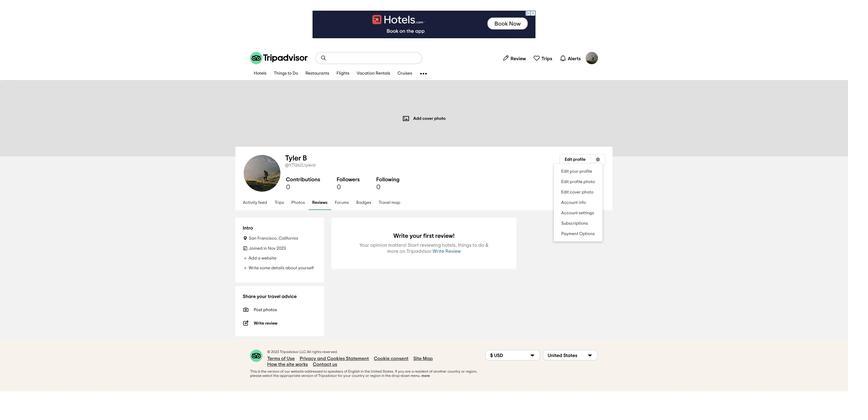 Task type: describe. For each thing, give the bounding box(es) containing it.
do
[[293, 72, 298, 76]]

travel
[[268, 295, 281, 300]]

write review button
[[433, 249, 461, 255]]

your for share
[[257, 295, 267, 300]]

1 vertical spatial profile
[[580, 170, 593, 174]]

advice
[[282, 295, 297, 300]]

1 vertical spatial more
[[422, 375, 430, 378]]

another
[[434, 370, 447, 374]]

alerts
[[568, 56, 581, 61]]

your inside . if you are a resident of another country or region, please select the appropriate version of tripadvisor for your country or region in the drop-down menu.
[[344, 375, 351, 378]]

first
[[424, 233, 434, 240]]

edit for edit cover photo
[[562, 191, 569, 195]]

of left english on the left bottom of the page
[[344, 370, 348, 374]]

write some details about yourself link
[[243, 267, 314, 271]]

hotels link
[[250, 67, 270, 80]]

photo for edit cover photo
[[582, 191, 594, 195]]

your for edit
[[570, 170, 579, 174]]

intro
[[243, 226, 253, 231]]

1 horizontal spatial review
[[511, 56, 526, 61]]

edit for edit profile
[[565, 158, 573, 162]]

cruises link
[[394, 67, 416, 80]]

tyler b y7126zltylerb
[[285, 155, 316, 168]]

following
[[377, 177, 400, 183]]

account info
[[562, 201, 586, 205]]

write for write review
[[254, 322, 264, 326]]

0 for followers 0
[[337, 184, 341, 191]]

flights
[[337, 72, 350, 76]]

of up the more button
[[429, 370, 433, 374]]

photos
[[292, 201, 305, 205]]

write for write some details about yourself
[[249, 267, 259, 271]]

works
[[296, 363, 308, 368]]

. if you are a resident of another country or region, please select the appropriate version of tripadvisor for your country or region in the drop-down menu.
[[250, 370, 478, 378]]

1 vertical spatial in
[[361, 370, 364, 374]]

usd
[[494, 354, 503, 359]]

edit for edit profile photo
[[562, 180, 569, 184]]

0 vertical spatial to
[[288, 72, 292, 76]]

travel
[[379, 201, 391, 205]]

review inside button
[[446, 249, 461, 254]]

the up region
[[365, 370, 370, 374]]

$ usd button
[[486, 351, 541, 362]]

review!
[[436, 233, 455, 240]]

this
[[250, 370, 257, 374]]

0 vertical spatial trips
[[542, 56, 553, 61]]

options
[[580, 232, 595, 237]]

you
[[398, 370, 404, 374]]

write for write review
[[433, 249, 445, 254]]

to inside your opinion matters! start reviewing hotels, things to do & more on tripadvisor.
[[473, 243, 478, 248]]

this is the version of our website addressed to speakers of english in the united states
[[250, 370, 394, 374]]

0 horizontal spatial in
[[264, 247, 267, 251]]

contributions
[[286, 177, 320, 183]]

cover for edit
[[570, 191, 581, 195]]

reviews
[[312, 201, 328, 205]]

speakers
[[328, 370, 343, 374]]

terms
[[267, 357, 280, 362]]

$ usd
[[491, 354, 503, 359]]

english
[[348, 370, 360, 374]]

add for add a website
[[249, 257, 257, 261]]

joined in nov 2023
[[249, 247, 286, 251]]

version inside . if you are a resident of another country or region, please select the appropriate version of tripadvisor for your country or region in the drop-down menu.
[[301, 375, 313, 378]]

account for account info
[[562, 201, 578, 205]]

about
[[286, 267, 297, 271]]

of inside terms of use 'link'
[[281, 357, 286, 362]]

profile for edit profile
[[574, 158, 586, 162]]

reserved.
[[322, 351, 338, 354]]

is
[[258, 370, 260, 374]]

of left 'our'
[[280, 370, 284, 374]]

cookie consent button
[[374, 357, 409, 362]]

account settings
[[562, 211, 594, 216]]

california
[[279, 237, 298, 241]]

add a website
[[249, 257, 277, 261]]

more button
[[422, 374, 430, 379]]

travel map
[[379, 201, 401, 205]]

0 horizontal spatial version
[[268, 370, 280, 374]]

edit your profile link
[[554, 167, 603, 177]]

followers 0
[[337, 177, 360, 191]]

site map link
[[414, 357, 433, 362]]

cruises
[[398, 72, 412, 76]]

privacy and cookies statement
[[300, 357, 369, 362]]

followers
[[337, 177, 360, 183]]

1 horizontal spatial website
[[291, 370, 304, 374]]

restaurants
[[306, 72, 329, 76]]

cover for add
[[423, 117, 434, 121]]

rights
[[312, 351, 322, 354]]

edit profile button
[[560, 154, 591, 165]]

matters!
[[389, 243, 407, 248]]

hotels
[[254, 72, 267, 76]]

select
[[263, 375, 273, 378]]

and
[[317, 357, 326, 362]]

consent
[[391, 357, 409, 362]]

tripadvisor image
[[250, 52, 308, 64]]

tripadvisor inside . if you are a resident of another country or region, please select the appropriate version of tripadvisor for your country or region in the drop-down menu.
[[318, 375, 337, 378]]

photos
[[263, 309, 277, 313]]

contact us
[[313, 363, 337, 368]]

contact us link
[[313, 362, 337, 368]]

the left drop-
[[386, 375, 391, 378]]

are
[[405, 370, 411, 374]]

appropriate
[[280, 375, 301, 378]]

account settings link
[[554, 208, 603, 219]]

the right select
[[274, 375, 279, 378]]

add for add cover photo
[[414, 117, 422, 121]]

joined
[[249, 247, 263, 251]]

things to do
[[274, 72, 298, 76]]

edit cover photo
[[562, 191, 594, 195]]

forums
[[335, 201, 349, 205]]

site map how the site works
[[267, 357, 433, 368]]

feed
[[258, 201, 267, 205]]

write your first review!
[[394, 233, 455, 240]]

if
[[395, 370, 397, 374]]

share your travel advice
[[243, 295, 297, 300]]

©
[[267, 351, 270, 354]]

site
[[287, 363, 295, 368]]

.
[[394, 370, 395, 374]]

nov
[[268, 247, 276, 251]]

activity
[[243, 201, 258, 205]]

francisco,
[[258, 237, 278, 241]]



Task type: locate. For each thing, give the bounding box(es) containing it.
write review
[[433, 249, 461, 254]]

&
[[486, 243, 489, 248]]

0 horizontal spatial a
[[258, 257, 261, 261]]

y7126zltylerb
[[289, 164, 316, 168]]

1 vertical spatial version
[[301, 375, 313, 378]]

version
[[268, 370, 280, 374], [301, 375, 313, 378]]

1 horizontal spatial more
[[422, 375, 430, 378]]

trips left alerts link
[[542, 56, 553, 61]]

version down the how
[[268, 370, 280, 374]]

to
[[288, 72, 292, 76], [473, 243, 478, 248], [324, 370, 327, 374]]

0 vertical spatial more
[[387, 249, 399, 254]]

your for write
[[410, 233, 422, 240]]

0 vertical spatial united
[[548, 354, 563, 359]]

states
[[564, 354, 578, 359], [383, 370, 394, 374]]

1 vertical spatial country
[[352, 375, 365, 378]]

2023 right nov
[[277, 247, 286, 251]]

or
[[462, 370, 465, 374], [366, 375, 369, 378]]

0 horizontal spatial trips
[[275, 201, 284, 205]]

1 vertical spatial trips
[[275, 201, 284, 205]]

2 horizontal spatial 0
[[377, 184, 381, 191]]

2 horizontal spatial to
[[473, 243, 478, 248]]

down
[[401, 375, 410, 378]]

0 horizontal spatial or
[[366, 375, 369, 378]]

terms of use
[[267, 357, 295, 362]]

0 horizontal spatial more
[[387, 249, 399, 254]]

the down terms of use 'link'
[[278, 363, 286, 368]]

0 for contributions 0
[[286, 184, 290, 191]]

terms of use link
[[267, 357, 295, 362]]

things
[[274, 72, 287, 76]]

trips link right "feed"
[[271, 196, 288, 210]]

edit down "edit your profile"
[[562, 180, 569, 184]]

how
[[267, 363, 277, 368]]

states inside popup button
[[564, 354, 578, 359]]

to down contact us link
[[324, 370, 327, 374]]

0 horizontal spatial to
[[288, 72, 292, 76]]

subscriptions
[[562, 222, 588, 226]]

write some details about yourself
[[249, 267, 314, 271]]

2 0 from the left
[[337, 184, 341, 191]]

1 horizontal spatial add
[[414, 117, 422, 121]]

edit up account info
[[562, 191, 569, 195]]

info
[[579, 201, 586, 205]]

write up matters!
[[394, 233, 409, 240]]

tripadvisor up use
[[280, 351, 299, 354]]

0 horizontal spatial 0
[[286, 184, 290, 191]]

1 horizontal spatial tripadvisor
[[318, 375, 337, 378]]

profile for edit profile photo
[[570, 180, 583, 184]]

country right another on the right of page
[[448, 370, 461, 374]]

badges
[[357, 201, 372, 205]]

advertisement region
[[313, 11, 536, 38]]

payment
[[562, 232, 579, 237]]

profile inside button
[[574, 158, 586, 162]]

0 horizontal spatial website
[[262, 257, 277, 261]]

0 horizontal spatial states
[[383, 370, 394, 374]]

1 horizontal spatial in
[[361, 370, 364, 374]]

1 vertical spatial review
[[446, 249, 461, 254]]

0 for following 0
[[377, 184, 381, 191]]

account left info
[[562, 201, 578, 205]]

1 vertical spatial to
[[473, 243, 478, 248]]

0 vertical spatial profile
[[574, 158, 586, 162]]

0 horizontal spatial country
[[352, 375, 365, 378]]

2 vertical spatial in
[[382, 375, 385, 378]]

country down english on the left bottom of the page
[[352, 375, 365, 378]]

1 horizontal spatial to
[[324, 370, 327, 374]]

your up start
[[410, 233, 422, 240]]

0 down followers in the left of the page
[[337, 184, 341, 191]]

0 inside the contributions 0
[[286, 184, 290, 191]]

1 0 from the left
[[286, 184, 290, 191]]

write review link
[[243, 320, 317, 327]]

drop-
[[392, 375, 401, 378]]

some
[[260, 267, 270, 271]]

edit profile link
[[560, 154, 591, 165]]

1 horizontal spatial a
[[412, 370, 414, 374]]

review
[[511, 56, 526, 61], [446, 249, 461, 254]]

write inside button
[[433, 249, 445, 254]]

a inside . if you are a resident of another country or region, please select the appropriate version of tripadvisor for your country or region in the drop-down menu.
[[412, 370, 414, 374]]

2 horizontal spatial in
[[382, 375, 385, 378]]

account for account settings
[[562, 211, 578, 216]]

addressed
[[305, 370, 323, 374]]

edit inside button
[[565, 158, 573, 162]]

review link
[[500, 52, 529, 64]]

the right is
[[261, 370, 267, 374]]

to left do
[[288, 72, 292, 76]]

trips link for photos link
[[271, 196, 288, 210]]

0 vertical spatial tripadvisor
[[280, 351, 299, 354]]

profile picture image
[[586, 52, 598, 64]]

things to do link
[[270, 67, 302, 80]]

1 vertical spatial a
[[412, 370, 414, 374]]

share
[[243, 295, 256, 300]]

1 vertical spatial website
[[291, 370, 304, 374]]

search image
[[321, 55, 327, 61]]

write down reviewing
[[433, 249, 445, 254]]

edit profile photo
[[562, 180, 596, 184]]

3 0 from the left
[[377, 184, 381, 191]]

how the site works link
[[267, 362, 308, 368]]

2 vertical spatial photo
[[582, 191, 594, 195]]

0 vertical spatial photo
[[434, 117, 446, 121]]

website down works
[[291, 370, 304, 374]]

for
[[338, 375, 343, 378]]

subscriptions link
[[554, 219, 603, 229]]

0 vertical spatial account
[[562, 201, 578, 205]]

1 horizontal spatial country
[[448, 370, 461, 374]]

1 horizontal spatial states
[[564, 354, 578, 359]]

1 vertical spatial united
[[371, 370, 382, 374]]

0
[[286, 184, 290, 191], [337, 184, 341, 191], [377, 184, 381, 191]]

account down account info
[[562, 211, 578, 216]]

0 down contributions
[[286, 184, 290, 191]]

in left nov
[[264, 247, 267, 251]]

1 vertical spatial cover
[[570, 191, 581, 195]]

more down matters!
[[387, 249, 399, 254]]

photo for add cover photo
[[434, 117, 446, 121]]

trips link
[[531, 52, 555, 64], [271, 196, 288, 210]]

payment options
[[562, 232, 595, 237]]

profile down "edit your profile"
[[570, 180, 583, 184]]

a right 'are' on the bottom left of page
[[412, 370, 414, 374]]

1 vertical spatial 2023
[[271, 351, 279, 354]]

in inside . if you are a resident of another country or region, please select the appropriate version of tripadvisor for your country or region in the drop-down menu.
[[382, 375, 385, 378]]

2 vertical spatial to
[[324, 370, 327, 374]]

tripadvisor.
[[407, 249, 433, 254]]

2 account from the top
[[562, 211, 578, 216]]

more inside your opinion matters! start reviewing hotels, things to do & more on tripadvisor.
[[387, 249, 399, 254]]

more down resident
[[422, 375, 430, 378]]

account inside "link"
[[562, 211, 578, 216]]

1 vertical spatial or
[[366, 375, 369, 378]]

0 horizontal spatial tripadvisor
[[280, 351, 299, 354]]

0 vertical spatial 2023
[[277, 247, 286, 251]]

1 horizontal spatial version
[[301, 375, 313, 378]]

website down joined in nov 2023
[[262, 257, 277, 261]]

trips right "feed"
[[275, 201, 284, 205]]

or left region
[[366, 375, 369, 378]]

in right region
[[382, 375, 385, 378]]

your left travel
[[257, 295, 267, 300]]

your up edit profile photo
[[570, 170, 579, 174]]

of up how the site works link at the left bottom of page
[[281, 357, 286, 362]]

cookie
[[374, 357, 390, 362]]

trips link for alerts link
[[531, 52, 555, 64]]

2 vertical spatial profile
[[570, 180, 583, 184]]

the inside site map how the site works
[[278, 363, 286, 368]]

edit your profile
[[562, 170, 593, 174]]

tripadvisor
[[280, 351, 299, 354], [318, 375, 337, 378]]

restaurants link
[[302, 67, 333, 80]]

reviews link
[[309, 196, 331, 210]]

region,
[[466, 370, 478, 374]]

post photos button
[[243, 306, 317, 314]]

1 horizontal spatial 0
[[337, 184, 341, 191]]

tripadvisor down this is the version of our website addressed to speakers of english in the united states
[[318, 375, 337, 378]]

opinion
[[371, 243, 387, 248]]

review
[[265, 322, 278, 326]]

1 vertical spatial account
[[562, 211, 578, 216]]

of down addressed
[[314, 375, 318, 378]]

united inside popup button
[[548, 354, 563, 359]]

to left 'do' at the right bottom of page
[[473, 243, 478, 248]]

flights link
[[333, 67, 353, 80]]

edit for edit your profile
[[562, 170, 569, 174]]

your
[[360, 243, 370, 248]]

more
[[387, 249, 399, 254], [422, 375, 430, 378]]

0 vertical spatial trips link
[[531, 52, 555, 64]]

1 account from the top
[[562, 201, 578, 205]]

1 vertical spatial add
[[249, 257, 257, 261]]

edit down 'edit profile' link
[[562, 170, 569, 174]]

0 horizontal spatial united
[[371, 370, 382, 374]]

2023 right ©
[[271, 351, 279, 354]]

1 horizontal spatial cover
[[570, 191, 581, 195]]

or left region,
[[462, 370, 465, 374]]

© 2023 tripadvisor llc all rights reserved.
[[267, 351, 338, 354]]

edit up "edit your profile"
[[565, 158, 573, 162]]

1 horizontal spatial united
[[548, 354, 563, 359]]

yourself
[[298, 267, 314, 271]]

use
[[287, 357, 295, 362]]

write left 'some' at the bottom of the page
[[249, 267, 259, 271]]

do
[[479, 243, 485, 248]]

1 horizontal spatial trips link
[[531, 52, 555, 64]]

0 vertical spatial a
[[258, 257, 261, 261]]

write left review
[[254, 322, 264, 326]]

0 vertical spatial in
[[264, 247, 267, 251]]

0 vertical spatial cover
[[423, 117, 434, 121]]

0 vertical spatial states
[[564, 354, 578, 359]]

write for write your first review!
[[394, 233, 409, 240]]

b
[[303, 155, 307, 162]]

0 vertical spatial website
[[262, 257, 277, 261]]

trips link left alerts link
[[531, 52, 555, 64]]

0 vertical spatial review
[[511, 56, 526, 61]]

post
[[254, 309, 262, 313]]

0 vertical spatial version
[[268, 370, 280, 374]]

map
[[392, 201, 401, 205]]

your right for
[[344, 375, 351, 378]]

united
[[548, 354, 563, 359], [371, 370, 382, 374]]

1 vertical spatial photo
[[584, 180, 596, 184]]

1 vertical spatial trips link
[[271, 196, 288, 210]]

0 horizontal spatial review
[[446, 249, 461, 254]]

of
[[281, 357, 286, 362], [280, 370, 284, 374], [344, 370, 348, 374], [429, 370, 433, 374], [314, 375, 318, 378]]

0 horizontal spatial add
[[249, 257, 257, 261]]

0 inside following 0
[[377, 184, 381, 191]]

reviewing
[[420, 243, 441, 248]]

0 vertical spatial add
[[414, 117, 422, 121]]

0 down following
[[377, 184, 381, 191]]

things
[[458, 243, 472, 248]]

all
[[307, 351, 311, 354]]

account info link
[[554, 198, 603, 208]]

None search field
[[316, 53, 422, 64]]

0 vertical spatial country
[[448, 370, 461, 374]]

0 inside followers 0
[[337, 184, 341, 191]]

$
[[491, 354, 493, 359]]

0 horizontal spatial cover
[[423, 117, 434, 121]]

1 vertical spatial tripadvisor
[[318, 375, 337, 378]]

version down addressed
[[301, 375, 313, 378]]

0 vertical spatial or
[[462, 370, 465, 374]]

cover
[[423, 117, 434, 121], [570, 191, 581, 195]]

in
[[264, 247, 267, 251], [361, 370, 364, 374], [382, 375, 385, 378]]

san
[[249, 237, 257, 241]]

profile up edit profile photo
[[580, 170, 593, 174]]

rentals
[[376, 72, 391, 76]]

add
[[414, 117, 422, 121], [249, 257, 257, 261]]

1 vertical spatial states
[[383, 370, 394, 374]]

1 horizontal spatial or
[[462, 370, 465, 374]]

vacation
[[357, 72, 375, 76]]

edit profile
[[565, 158, 586, 162]]

0 horizontal spatial trips link
[[271, 196, 288, 210]]

1 horizontal spatial trips
[[542, 56, 553, 61]]

in right english on the left bottom of the page
[[361, 370, 364, 374]]

profile
[[574, 158, 586, 162], [580, 170, 593, 174], [570, 180, 583, 184]]

a down joined
[[258, 257, 261, 261]]

photo for edit profile photo
[[584, 180, 596, 184]]

profile up edit your profile link
[[574, 158, 586, 162]]



Task type: vqa. For each thing, say whether or not it's contained in the screenshot.
works
yes



